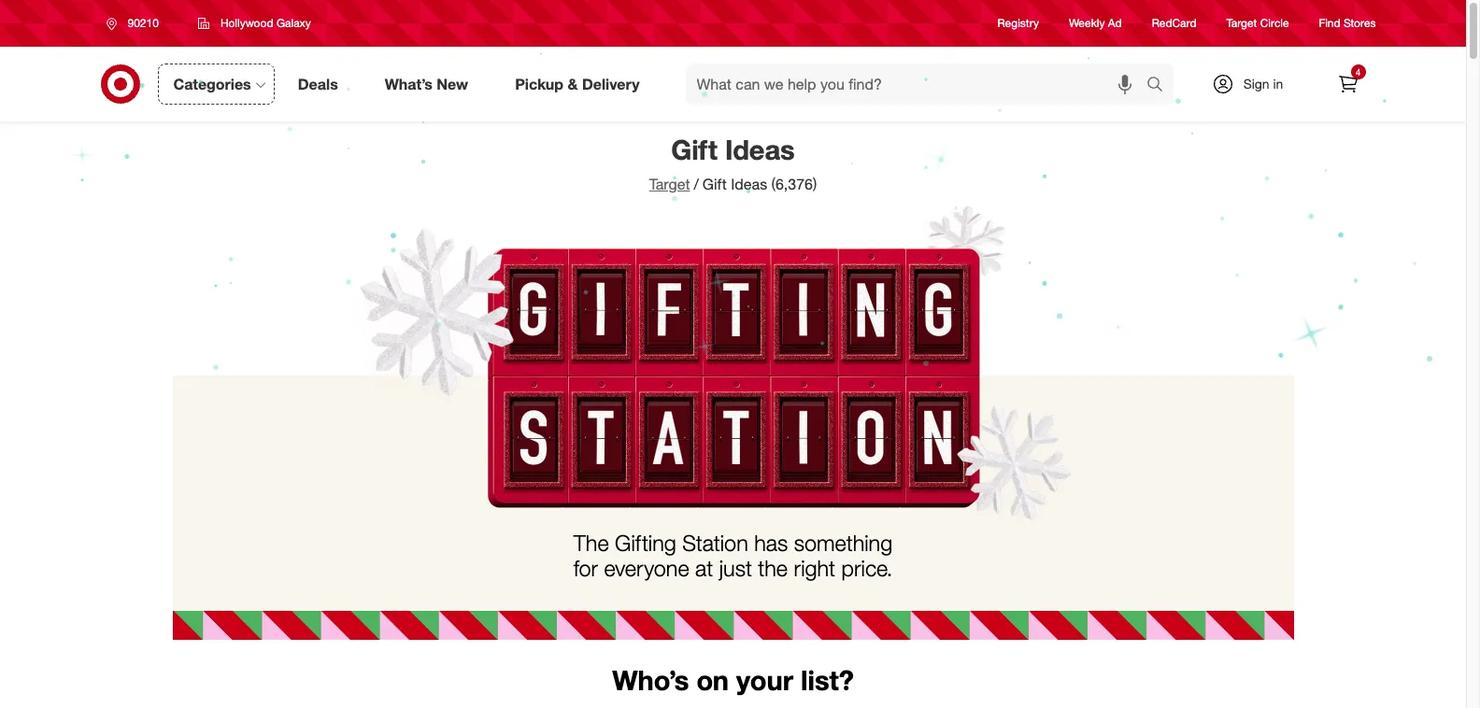 Task type: vqa. For each thing, say whether or not it's contained in the screenshot.
WEEKLY AD link at the right top of page
yes



Task type: describe. For each thing, give the bounding box(es) containing it.
sign in
[[1244, 76, 1284, 92]]

list?
[[801, 664, 854, 698]]

registry
[[998, 16, 1040, 30]]

the
[[758, 555, 788, 582]]

0 vertical spatial target
[[1227, 16, 1258, 30]]

on
[[697, 664, 729, 698]]

station
[[683, 530, 749, 557]]

weekly ad
[[1069, 16, 1122, 30]]

at
[[696, 555, 713, 582]]

just
[[720, 555, 752, 582]]

your
[[737, 664, 794, 698]]

categories
[[173, 74, 251, 93]]

redcard link
[[1152, 15, 1197, 31]]

pickup & delivery link
[[499, 64, 663, 105]]

categories link
[[158, 64, 275, 105]]

What can we help you find? suggestions appear below search field
[[686, 64, 1151, 105]]

pickup
[[515, 74, 564, 93]]

search button
[[1138, 64, 1183, 108]]

find stores
[[1320, 16, 1377, 30]]

ad
[[1109, 16, 1122, 30]]

hollywood galaxy
[[221, 16, 311, 30]]

circle
[[1261, 16, 1290, 30]]

who's
[[612, 664, 689, 698]]

sign in link
[[1196, 64, 1313, 105]]

90210 button
[[94, 7, 178, 40]]

deals
[[298, 74, 338, 93]]

who's on your list?
[[612, 664, 854, 698]]

gift ideas target / gift ideas (6,376)
[[649, 133, 817, 194]]

hollywood galaxy button
[[186, 7, 323, 40]]

/
[[694, 175, 699, 194]]

everyone
[[604, 555, 690, 582]]

pickup & delivery
[[515, 74, 640, 93]]

90210
[[128, 16, 159, 30]]

price.
[[842, 555, 893, 582]]

for
[[574, 555, 598, 582]]

gifting
[[615, 530, 677, 557]]

deals link
[[282, 64, 362, 105]]

1 vertical spatial ideas
[[731, 175, 768, 194]]

hollywood
[[221, 16, 274, 30]]



Task type: locate. For each thing, give the bounding box(es) containing it.
target left /
[[649, 175, 690, 194]]

right
[[794, 555, 836, 582]]

target inside gift ideas target / gift ideas (6,376)
[[649, 175, 690, 194]]

in
[[1274, 76, 1284, 92]]

ideas
[[725, 133, 795, 166], [731, 175, 768, 194]]

galaxy
[[277, 16, 311, 30]]

weekly
[[1069, 16, 1105, 30]]

target link
[[649, 175, 690, 194]]

what's new
[[385, 74, 469, 93]]

gift
[[672, 133, 718, 166], [703, 175, 727, 194]]

find stores link
[[1320, 15, 1377, 31]]

(6,376)
[[772, 175, 817, 194]]

redcard
[[1152, 16, 1197, 30]]

&
[[568, 74, 578, 93]]

target
[[1227, 16, 1258, 30], [649, 175, 690, 194]]

1 horizontal spatial target
[[1227, 16, 1258, 30]]

1 vertical spatial gift
[[703, 175, 727, 194]]

the
[[574, 530, 609, 557]]

what's new link
[[369, 64, 492, 105]]

ideas up the (6,376)
[[725, 133, 795, 166]]

search
[[1138, 76, 1183, 95]]

weekly ad link
[[1069, 15, 1122, 31]]

0 vertical spatial gift
[[672, 133, 718, 166]]

something
[[794, 530, 893, 557]]

4 link
[[1328, 64, 1369, 105]]

has
[[755, 530, 788, 557]]

target circle
[[1227, 16, 1290, 30]]

4
[[1356, 66, 1361, 78]]

0 horizontal spatial target
[[649, 175, 690, 194]]

1 vertical spatial target
[[649, 175, 690, 194]]

stores
[[1344, 16, 1377, 30]]

gift up /
[[672, 133, 718, 166]]

sign
[[1244, 76, 1270, 92]]

the gifting station has something for everyone at just the right price.
[[574, 530, 893, 582]]

find
[[1320, 16, 1341, 30]]

target circle link
[[1227, 15, 1290, 31]]

ideas left the (6,376)
[[731, 175, 768, 194]]

gift right /
[[703, 175, 727, 194]]

new
[[437, 74, 469, 93]]

delivery
[[582, 74, 640, 93]]

0 vertical spatial ideas
[[725, 133, 795, 166]]

registry link
[[998, 15, 1040, 31]]

what's
[[385, 74, 433, 93]]

target left circle
[[1227, 16, 1258, 30]]



